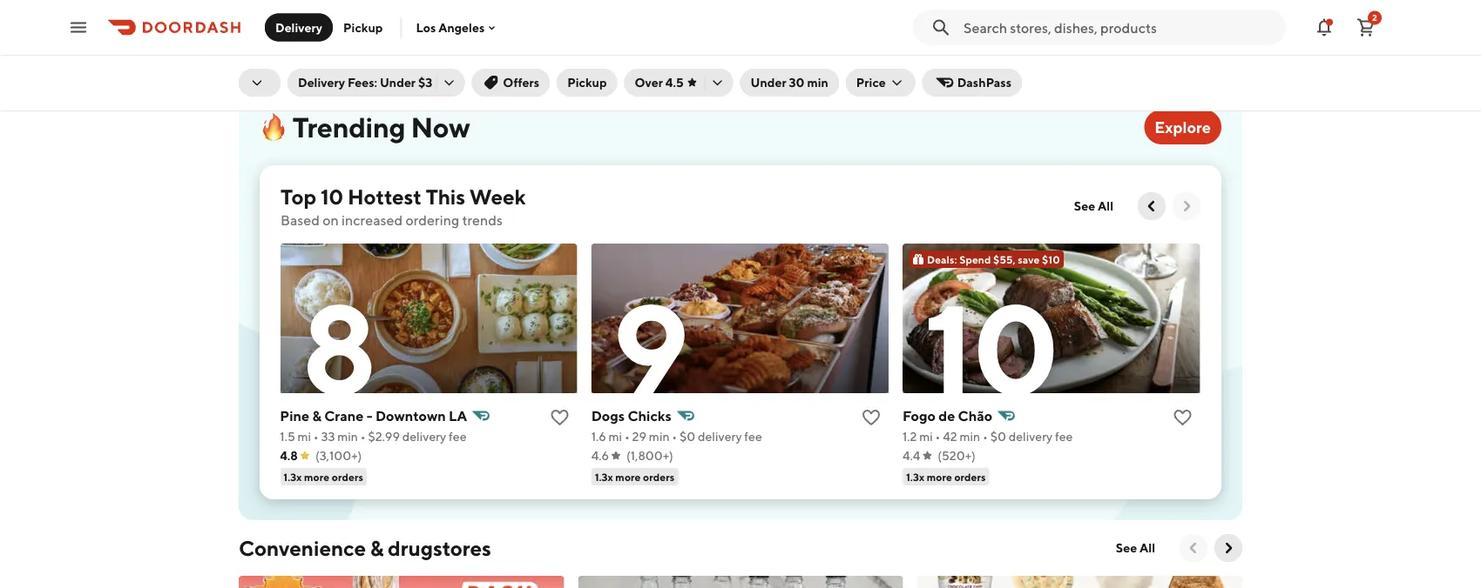Task type: vqa. For each thing, say whether or not it's contained in the screenshot.
the Glass within the assorted beef soup (섞어탕) stir fried glass noodle (잡채) kimchi fried rice (김치볶음밥)
no



Task type: locate. For each thing, give the bounding box(es) containing it.
2 horizontal spatial $​0
[[991, 430, 1007, 444]]

0 horizontal spatial 1.3x
[[284, 471, 302, 484]]

pickup button up fees:
[[333, 14, 393, 41]]

2 orders from the left
[[644, 471, 675, 484]]

under 30 min button
[[740, 69, 839, 97]]

0 horizontal spatial click to add this store to your saved list image
[[550, 408, 571, 429]]

•
[[276, 22, 281, 37], [324, 22, 329, 37], [949, 22, 955, 37], [997, 22, 1002, 37], [314, 430, 319, 444], [361, 430, 366, 444], [625, 430, 630, 444], [672, 430, 678, 444], [936, 430, 941, 444], [983, 430, 988, 444]]

29 up (1,800+)
[[633, 430, 647, 444]]

1.2
[[903, 430, 917, 444]]

$10
[[1043, 254, 1061, 266]]

2 horizontal spatial 1.3x
[[907, 471, 925, 484]]

1 vertical spatial pickup button
[[557, 69, 617, 97]]

los angeles button
[[416, 20, 499, 35]]

• left $2.99
[[361, 430, 366, 444]]

0.5
[[239, 22, 258, 37]]

see
[[1074, 199, 1095, 213], [1116, 542, 1137, 556]]

1 horizontal spatial click to add this store to your saved list image
[[861, 408, 882, 429]]

1.3x more orders down (520+)
[[907, 471, 986, 484]]

1 horizontal spatial see
[[1116, 542, 1137, 556]]

0 vertical spatial all
[[1098, 199, 1113, 213]]

min right 42
[[960, 430, 981, 444]]

10
[[321, 184, 343, 209], [924, 274, 1058, 422]]

1 vertical spatial previous button of carousel image
[[1185, 540, 1202, 558]]

& left "drugstores" in the left of the page
[[370, 536, 384, 561]]

tea
[[298, 0, 321, 17]]

min right 33
[[338, 430, 359, 444]]

1.3x down 1.5
[[284, 471, 302, 484]]

4.8 down the 0.5
[[239, 41, 257, 56]]

1 horizontal spatial pickup button
[[557, 69, 617, 97]]

4.8 down 1.5
[[280, 449, 298, 464]]

2 more from the left
[[616, 471, 641, 484]]

0 vertical spatial pickup
[[343, 20, 383, 34]]

4.8 for (3,100+)
[[280, 449, 298, 464]]

• left $0.99
[[997, 22, 1002, 37]]

0 horizontal spatial under
[[380, 75, 416, 90]]

mi right 1.5
[[298, 430, 312, 444]]

🔥 trending now link
[[260, 110, 1130, 145]]

see all link for the top previous button of carousel icon
[[1064, 193, 1124, 220]]

1.3x down 4.6
[[595, 471, 614, 484]]

1 horizontal spatial under
[[751, 75, 786, 90]]

0 horizontal spatial all
[[1098, 199, 1113, 213]]

1 vertical spatial pickup
[[567, 75, 607, 90]]

min right 30
[[807, 75, 828, 90]]

pickup
[[343, 20, 383, 34], [567, 75, 607, 90]]

0 vertical spatial &
[[313, 408, 322, 425]]

mi right the 1.6
[[609, 430, 623, 444]]

(4,700+)
[[613, 41, 662, 56]]

price button
[[846, 69, 915, 97]]

2 click to add this store to your saved list image from the left
[[861, 408, 882, 429]]

under
[[380, 75, 416, 90], [751, 75, 786, 90]]

mi for dogs chicks
[[609, 430, 623, 444]]

& inside convenience & drugstores link
[[370, 536, 384, 561]]

1 horizontal spatial pickup
[[567, 75, 607, 90]]

& for drugstores
[[370, 536, 384, 561]]

min for fogo de chão
[[960, 430, 981, 444]]

1 vertical spatial &
[[370, 536, 384, 561]]

1 vertical spatial see
[[1116, 542, 1137, 556]]

0 vertical spatial delivery
[[275, 20, 322, 34]]

1 1.3x from the left
[[284, 471, 302, 484]]

1.3x more orders down (3,100+)
[[284, 471, 364, 484]]

dogs chicks
[[592, 408, 672, 425]]

pickup button
[[333, 14, 393, 41], [557, 69, 617, 97]]

(3,100+)
[[316, 449, 362, 464]]

click to add this store to your saved list image for 9
[[861, 408, 882, 429]]

0 horizontal spatial orders
[[332, 471, 364, 484]]

1.6 mi • 29 min • $​0 delivery fee
[[592, 430, 763, 444]]

delivery down the tea in the left top of the page
[[275, 20, 322, 34]]

4.8 left (4,700+) on the left of the page
[[578, 41, 596, 56]]

top 10 hottest this week based on increased ordering trends
[[281, 184, 526, 229]]

delivery
[[275, 20, 322, 34], [298, 75, 345, 90]]

on
[[323, 212, 339, 229]]

explore
[[1155, 118, 1211, 136]]

1 horizontal spatial previous button of carousel image
[[1185, 540, 1202, 558]]

more down (1,800+)
[[616, 471, 641, 484]]

fee
[[396, 22, 414, 37], [1087, 22, 1105, 37], [449, 430, 467, 444], [745, 430, 763, 444], [1056, 430, 1073, 444]]

&
[[313, 408, 322, 425], [370, 536, 384, 561]]

delivery for pine & crane - downtown la
[[403, 430, 447, 444]]

min
[[301, 22, 321, 37], [974, 22, 994, 37], [807, 75, 828, 90], [338, 430, 359, 444], [649, 430, 670, 444], [960, 430, 981, 444]]

mi right the 0.5
[[260, 22, 274, 37]]

mi right 1.2
[[920, 430, 933, 444]]

pickup down studio
[[343, 20, 383, 34]]

🔥 trending now
[[260, 111, 470, 143]]

dogs
[[592, 408, 625, 425]]

2 horizontal spatial 1.3x more orders
[[907, 471, 986, 484]]

min up (4,000+)
[[974, 22, 994, 37]]

1 horizontal spatial more
[[616, 471, 641, 484]]

mi right '1.7' at the top right of the page
[[934, 22, 947, 37]]

1 horizontal spatial next button of carousel image
[[1220, 540, 1237, 558]]

crane
[[325, 408, 364, 425]]

1 vertical spatial 10
[[924, 274, 1058, 422]]

$2.99
[[369, 430, 400, 444]]

& right pine
[[313, 408, 322, 425]]

0 horizontal spatial more
[[305, 471, 330, 484]]

1.3x more orders
[[284, 471, 364, 484], [595, 471, 675, 484], [907, 471, 986, 484]]

2 horizontal spatial more
[[927, 471, 953, 484]]

this
[[426, 184, 465, 209]]

previous button of carousel image
[[1143, 198, 1161, 215], [1185, 540, 1202, 558]]

3 click to add this store to your saved list image from the left
[[1173, 408, 1193, 429]]

4.8 for (4,000+)
[[917, 41, 935, 56]]

orders down (1,800+)
[[644, 471, 675, 484]]

9
[[613, 274, 688, 422]]

notification bell image
[[1314, 17, 1335, 38]]

• down dogs chicks
[[625, 430, 630, 444]]

2 horizontal spatial click to add this store to your saved list image
[[1173, 408, 1193, 429]]

deals:
[[927, 254, 958, 266]]

0 vertical spatial see all link
[[1064, 193, 1124, 220]]

29 down honey donuts
[[957, 22, 971, 37]]

4.8 down '1.7' at the top right of the page
[[917, 41, 935, 56]]

pickup button down (4,700+) on the left of the page
[[557, 69, 617, 97]]

1 vertical spatial next button of carousel image
[[1220, 540, 1237, 558]]

29
[[957, 22, 971, 37], [633, 430, 647, 444]]

1 horizontal spatial 29
[[957, 22, 971, 37]]

1 horizontal spatial $​0
[[680, 430, 696, 444]]

0 horizontal spatial previous button of carousel image
[[1143, 198, 1161, 215]]

1.7 mi • 29 min • $0.99 delivery fee
[[917, 22, 1105, 37]]

more down (520+)
[[927, 471, 953, 484]]

1 horizontal spatial 1.3x
[[595, 471, 614, 484]]

4.8
[[239, 41, 257, 56], [578, 41, 596, 56], [917, 41, 935, 56], [280, 449, 298, 464]]

pine
[[280, 408, 310, 425]]

1 vertical spatial delivery
[[298, 75, 345, 90]]

1 vertical spatial see all link
[[1106, 535, 1166, 563]]

1.3x for 8
[[284, 471, 302, 484]]

see for see all "link" for the top previous button of carousel icon
[[1074, 199, 1095, 213]]

1 vertical spatial all
[[1140, 542, 1155, 556]]

0 vertical spatial pickup button
[[333, 14, 393, 41]]

1.3x more orders down (1,800+)
[[595, 471, 675, 484]]

0 vertical spatial 29
[[957, 22, 971, 37]]

0 vertical spatial 10
[[321, 184, 343, 209]]

under left the $3
[[380, 75, 416, 90]]

2 horizontal spatial orders
[[955, 471, 986, 484]]

chão
[[958, 408, 993, 425]]

0 vertical spatial see all
[[1074, 199, 1113, 213]]

next button of carousel image for the top previous button of carousel icon
[[1178, 198, 1195, 215]]

deals: spend $55, save $10
[[927, 254, 1061, 266]]

min right 24 on the left top
[[301, 22, 321, 37]]

$3
[[418, 75, 432, 90]]

all
[[1098, 199, 1113, 213], [1140, 542, 1155, 556]]

• down honey donuts
[[949, 22, 955, 37]]

pickup left over
[[567, 75, 607, 90]]

0 horizontal spatial $​0
[[331, 22, 347, 37]]

2 1.3x more orders from the left
[[595, 471, 675, 484]]

1 orders from the left
[[332, 471, 364, 484]]

0 horizontal spatial see
[[1074, 199, 1095, 213]]

mi for honey donuts
[[934, 22, 947, 37]]

1 horizontal spatial 10
[[924, 274, 1058, 422]]

now
[[411, 111, 470, 143]]

3 more from the left
[[927, 471, 953, 484]]

0 horizontal spatial see all
[[1074, 199, 1113, 213]]

next button of carousel image
[[1178, 198, 1195, 215], [1220, 540, 1237, 558]]

1.3x more orders for 8
[[284, 471, 364, 484]]

pickup for pickup button to the right
[[567, 75, 607, 90]]

see all
[[1074, 199, 1113, 213], [1116, 542, 1155, 556]]

orders down (3,100+)
[[332, 471, 364, 484]]

fee for honey donuts
[[1087, 22, 1105, 37]]

1 more from the left
[[305, 471, 330, 484]]

under inside 'under 30 min' button
[[751, 75, 786, 90]]

• left 24 on the left top
[[276, 22, 281, 37]]

1 horizontal spatial 1.3x more orders
[[595, 471, 675, 484]]

1 vertical spatial see all
[[1116, 542, 1155, 556]]

0 vertical spatial see
[[1074, 199, 1095, 213]]

click to add this store to your saved list image for 8
[[550, 408, 571, 429]]

more
[[305, 471, 330, 484], [616, 471, 641, 484], [927, 471, 953, 484]]

0 horizontal spatial 10
[[321, 184, 343, 209]]

mi
[[260, 22, 274, 37], [934, 22, 947, 37], [298, 430, 312, 444], [609, 430, 623, 444], [920, 430, 933, 444]]

2 1.3x from the left
[[595, 471, 614, 484]]

delivery left fees:
[[298, 75, 345, 90]]

1 1.3x more orders from the left
[[284, 471, 364, 484]]

1.3x down 4.4
[[907, 471, 925, 484]]

min inside sunright tea studio 0.5 mi • 24 min • $​0 delivery fee
[[301, 22, 321, 37]]

0 horizontal spatial 1.3x more orders
[[284, 471, 364, 484]]

1.3x
[[284, 471, 302, 484], [595, 471, 614, 484], [907, 471, 925, 484]]

42
[[943, 430, 958, 444]]

more down (3,100+)
[[305, 471, 330, 484]]

0 horizontal spatial pickup
[[343, 20, 383, 34]]

min up (1,800+)
[[649, 430, 670, 444]]

$​0 for fogo de chão
[[991, 430, 1007, 444]]

convenience & drugstores link
[[239, 535, 491, 563]]

downtown
[[376, 408, 446, 425]]

more for 9
[[616, 471, 641, 484]]

& for crane
[[313, 408, 322, 425]]

(2,700+)
[[274, 41, 322, 56]]

0 horizontal spatial &
[[313, 408, 322, 425]]

1 horizontal spatial all
[[1140, 542, 1155, 556]]

delivery
[[350, 22, 394, 37], [1040, 22, 1084, 37], [403, 430, 447, 444], [698, 430, 742, 444], [1009, 430, 1053, 444]]

1 horizontal spatial orders
[[644, 471, 675, 484]]

4.5
[[666, 75, 684, 90]]

orders down (520+)
[[955, 471, 986, 484]]

1 click to add this store to your saved list image from the left
[[550, 408, 571, 429]]

delivery for delivery
[[275, 20, 322, 34]]

orders
[[332, 471, 364, 484], [644, 471, 675, 484], [955, 471, 986, 484]]

explore link
[[1144, 110, 1222, 145]]

1 items, open order cart image
[[1356, 17, 1377, 38]]

0 horizontal spatial next button of carousel image
[[1178, 198, 1195, 215]]

delivery inside delivery button
[[275, 20, 322, 34]]

1 vertical spatial 29
[[633, 430, 647, 444]]

under left 30
[[751, 75, 786, 90]]

1.5
[[280, 430, 296, 444]]

0 horizontal spatial 29
[[633, 430, 647, 444]]

1 horizontal spatial &
[[370, 536, 384, 561]]

0 vertical spatial next button of carousel image
[[1178, 198, 1195, 215]]

click to add this store to your saved list image
[[550, 408, 571, 429], [861, 408, 882, 429], [1173, 408, 1193, 429]]

2 under from the left
[[751, 75, 786, 90]]

dashpass button
[[922, 69, 1022, 97]]

1 horizontal spatial see all
[[1116, 542, 1155, 556]]

trends
[[462, 212, 503, 229]]

fee for fogo de chão
[[1056, 430, 1073, 444]]



Task type: describe. For each thing, give the bounding box(es) containing it.
click to add this store to your saved list image
[[1215, 0, 1235, 21]]

min for honey donuts
[[974, 22, 994, 37]]

see for see all "link" associated with previous button of carousel icon to the bottom
[[1116, 542, 1137, 556]]

delivery inside sunright tea studio 0.5 mi • 24 min • $​0 delivery fee
[[350, 22, 394, 37]]

2
[[1372, 13, 1377, 23]]

3 1.3x more orders from the left
[[907, 471, 986, 484]]

$55,
[[994, 254, 1016, 266]]

mi inside sunright tea studio 0.5 mi • 24 min • $​0 delivery fee
[[260, 22, 274, 37]]

1.2 mi • 42 min • $​0 delivery fee
[[903, 430, 1073, 444]]

3 orders from the left
[[955, 471, 986, 484]]

fee for dogs chicks
[[745, 430, 763, 444]]

24
[[284, 22, 298, 37]]

see all link for previous button of carousel icon to the bottom
[[1106, 535, 1166, 563]]

10 inside the 'top 10 hottest this week based on increased ordering trends'
[[321, 184, 343, 209]]

offers
[[503, 75, 539, 90]]

• left 42
[[936, 430, 941, 444]]

orders for 9
[[644, 471, 675, 484]]

under 30 min
[[751, 75, 828, 90]]

offers button
[[472, 69, 550, 97]]

studio
[[324, 0, 367, 17]]

mi for fogo de chão
[[920, 430, 933, 444]]

delivery for honey donuts
[[1040, 22, 1084, 37]]

honey donuts
[[917, 0, 1010, 17]]

(1,800+)
[[627, 449, 674, 464]]

fogo
[[903, 408, 936, 425]]

fee for pine & crane - downtown la
[[449, 430, 467, 444]]

delivery button
[[265, 14, 333, 41]]

1 under from the left
[[380, 75, 416, 90]]

1.5 mi • 33 min • $2.99 delivery fee
[[280, 430, 467, 444]]

de
[[939, 408, 956, 425]]

0 vertical spatial previous button of carousel image
[[1143, 198, 1161, 215]]

4.8 for (2,700+)
[[239, 41, 257, 56]]

top
[[281, 184, 316, 209]]

pine & crane - downtown la
[[280, 408, 468, 425]]

over
[[635, 75, 663, 90]]

week
[[469, 184, 526, 209]]

sunright
[[239, 0, 295, 17]]

33
[[322, 430, 335, 444]]

angeles
[[438, 20, 485, 35]]

4.4
[[903, 449, 921, 464]]

fee inside sunright tea studio 0.5 mi • 24 min • $​0 delivery fee
[[396, 22, 414, 37]]

• down chão
[[983, 430, 988, 444]]

min for pine & crane - downtown la
[[338, 430, 359, 444]]

1.3x more orders for 9
[[595, 471, 675, 484]]

30
[[789, 75, 805, 90]]

-
[[367, 408, 373, 425]]

• left 33
[[314, 430, 319, 444]]

more for 8
[[305, 471, 330, 484]]

hottest
[[348, 184, 422, 209]]

(520+)
[[938, 449, 976, 464]]

over 4.5
[[635, 75, 684, 90]]

0 horizontal spatial pickup button
[[333, 14, 393, 41]]

delivery for fogo de chão
[[1009, 430, 1053, 444]]

donuts
[[963, 0, 1010, 17]]

🔥
[[260, 111, 287, 143]]

increased
[[342, 212, 403, 229]]

• down studio
[[324, 22, 329, 37]]

fees:
[[348, 75, 377, 90]]

open menu image
[[68, 17, 89, 38]]

convenience & drugstores
[[239, 536, 491, 561]]

29 for donuts
[[957, 22, 971, 37]]

delivery fees: under $3
[[298, 75, 432, 90]]

chicks
[[628, 408, 672, 425]]

save
[[1018, 254, 1040, 266]]

los angeles
[[416, 20, 485, 35]]

ordering
[[406, 212, 459, 229]]

trending
[[292, 111, 405, 143]]

• up (1,800+)
[[672, 430, 678, 444]]

(4,000+)
[[953, 41, 1004, 56]]

4.8 for (4,700+)
[[578, 41, 596, 56]]

spend
[[960, 254, 992, 266]]

4.6
[[592, 449, 609, 464]]

over 4.5 button
[[624, 69, 733, 97]]

8
[[302, 274, 376, 422]]

1.3x for 9
[[595, 471, 614, 484]]

Store search: begin typing to search for stores available on DoorDash text field
[[964, 18, 1276, 37]]

1.7
[[917, 22, 931, 37]]

$0.99
[[1004, 22, 1038, 37]]

3 1.3x from the left
[[907, 471, 925, 484]]

sunright tea studio 0.5 mi • 24 min • $​0 delivery fee
[[239, 0, 414, 37]]

la
[[449, 408, 468, 425]]

$​0 for dogs chicks
[[680, 430, 696, 444]]

min inside button
[[807, 75, 828, 90]]

dashpass
[[957, 75, 1012, 90]]

mi for pine & crane - downtown la
[[298, 430, 312, 444]]

$​0 inside sunright tea studio 0.5 mi • 24 min • $​0 delivery fee
[[331, 22, 347, 37]]

2 button
[[1349, 10, 1384, 45]]

los
[[416, 20, 436, 35]]

orders for 8
[[332, 471, 364, 484]]

min for dogs chicks
[[649, 430, 670, 444]]

next button of carousel image for previous button of carousel icon to the bottom
[[1220, 540, 1237, 558]]

pickup for the left pickup button
[[343, 20, 383, 34]]

1.6
[[592, 430, 607, 444]]

fogo de chão
[[903, 408, 993, 425]]

29 for chicks
[[633, 430, 647, 444]]

based
[[281, 212, 320, 229]]

honey
[[917, 0, 960, 17]]

price
[[856, 75, 886, 90]]

delivery for delivery fees: under $3
[[298, 75, 345, 90]]

delivery for dogs chicks
[[698, 430, 742, 444]]

convenience
[[239, 536, 366, 561]]

drugstores
[[388, 536, 491, 561]]



